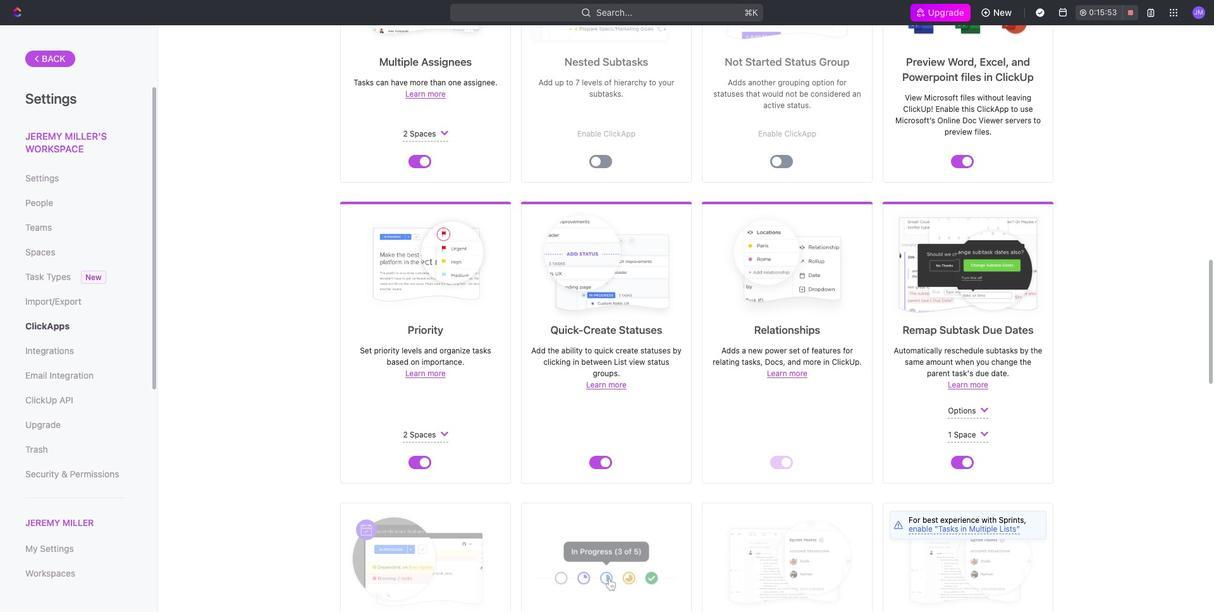 Task type: locate. For each thing, give the bounding box(es) containing it.
learn inside adds a new power set of features for relating tasks, docs, and more in clickup. learn more
[[767, 369, 788, 378]]

learn more link down task's
[[948, 380, 989, 390]]

1 vertical spatial adds
[[722, 346, 740, 356]]

0 vertical spatial jeremy
[[25, 130, 62, 142]]

the inside add the ability to quick create statuses by clicking in between list view status groups. learn more
[[548, 346, 560, 356]]

more left than
[[410, 78, 428, 87]]

jeremy
[[25, 130, 62, 142], [25, 518, 60, 528]]

integrations
[[25, 345, 74, 356]]

workspace
[[25, 143, 84, 154]]

1 vertical spatial 2
[[403, 430, 408, 440]]

the down dates
[[1031, 346, 1043, 356]]

workspaces link
[[25, 563, 126, 585]]

statuses left that
[[714, 89, 744, 99]]

multiple
[[379, 56, 419, 68], [970, 525, 998, 534]]

statuses up status
[[641, 346, 671, 356]]

not
[[725, 56, 743, 68]]

clickup inside preview word, excel, and powerpoint files in clickup
[[996, 71, 1034, 84]]

for inside "adds another grouping option for statuses that would not be considered an active status."
[[837, 78, 847, 87]]

0 horizontal spatial clickup
[[25, 395, 57, 406]]

email integration
[[25, 370, 94, 381]]

1 horizontal spatial new
[[994, 7, 1012, 18]]

1 horizontal spatial levels
[[582, 78, 603, 87]]

enable
[[578, 129, 602, 139], [759, 129, 783, 139]]

new
[[994, 7, 1012, 18], [85, 273, 102, 282]]

search...
[[597, 7, 633, 18]]

1 jeremy from the top
[[25, 130, 62, 142]]

by inside add the ability to quick create statuses by clicking in between list view status groups. learn more
[[673, 346, 682, 356]]

1 vertical spatial clickup
[[25, 395, 57, 406]]

multiple assignees
[[379, 56, 472, 68]]

0 horizontal spatial levels
[[402, 346, 422, 356]]

learn for quick-create statuses
[[587, 380, 607, 390]]

importance.
[[422, 357, 465, 367]]

ability
[[562, 346, 583, 356]]

multiple left lists"
[[970, 525, 998, 534]]

back
[[42, 53, 66, 64]]

subtasks
[[986, 346, 1018, 356]]

0 horizontal spatial statuses
[[641, 346, 671, 356]]

statuses
[[714, 89, 744, 99], [641, 346, 671, 356]]

2 vertical spatial spaces
[[410, 430, 436, 440]]

upgrade link up trash link
[[25, 414, 126, 436]]

add inside "add up to 7 levels of hierarchy to your subtasks."
[[539, 78, 553, 87]]

0 vertical spatial for
[[837, 78, 847, 87]]

1 enable clickapp from the left
[[578, 129, 636, 139]]

statuses
[[619, 324, 663, 337]]

1 horizontal spatial statuses
[[714, 89, 744, 99]]

0 horizontal spatial and
[[424, 346, 438, 356]]

0 vertical spatial statuses
[[714, 89, 744, 99]]

enable clickapp for started
[[759, 129, 817, 139]]

preview word, excel, and powerpoint files in clickup
[[903, 56, 1034, 84]]

0 horizontal spatial upgrade
[[25, 419, 61, 430]]

1 vertical spatial and
[[424, 346, 438, 356]]

set
[[789, 346, 800, 356]]

learn inside add the ability to quick create statuses by clicking in between list view status groups. learn more
[[587, 380, 607, 390]]

enable clickapp down subtasks.
[[578, 129, 636, 139]]

and inside "set priority levels and organize tasks based on importance. learn more"
[[424, 346, 438, 356]]

adds up that
[[728, 78, 746, 87]]

tasks can have more than one assignee. learn more
[[354, 78, 498, 99]]

1 vertical spatial upgrade
[[25, 419, 61, 430]]

to left 7
[[566, 78, 574, 87]]

clickapp down status.
[[785, 129, 817, 139]]

remap subtask due dates
[[903, 324, 1034, 337]]

learn inside tasks can have more than one assignee. learn more
[[406, 89, 426, 99]]

0 vertical spatial 2
[[403, 129, 408, 139]]

add up the clicking at the left bottom of the page
[[532, 346, 546, 356]]

by inside automatically reschedule subtasks by the same amount when you change the parent task's due date. learn more
[[1021, 346, 1029, 356]]

learn more link down on
[[406, 369, 446, 378]]

0 vertical spatial multiple
[[379, 56, 419, 68]]

view
[[629, 357, 646, 367]]

1 horizontal spatial upgrade
[[928, 7, 965, 18]]

priority
[[374, 346, 400, 356]]

spaces inside the settings element
[[25, 247, 55, 258]]

clickup
[[996, 71, 1034, 84], [25, 395, 57, 406]]

add left up on the left top of the page
[[539, 78, 553, 87]]

to left your
[[649, 78, 657, 87]]

learn down on
[[406, 369, 426, 378]]

settings right my at bottom
[[40, 544, 74, 554]]

amount
[[927, 357, 953, 367]]

2 enable from the left
[[759, 129, 783, 139]]

learn
[[406, 89, 426, 99], [406, 369, 426, 378], [767, 369, 788, 378], [587, 380, 607, 390], [948, 380, 968, 390]]

levels up on
[[402, 346, 422, 356]]

and up importance.
[[424, 346, 438, 356]]

new up import/export link
[[85, 273, 102, 282]]

learn down groups.
[[587, 380, 607, 390]]

clickup api link
[[25, 390, 126, 411]]

enable down "active"
[[759, 129, 783, 139]]

0 vertical spatial clickup
[[996, 71, 1034, 84]]

spaces
[[410, 129, 436, 139], [25, 247, 55, 258], [410, 430, 436, 440]]

quick
[[595, 346, 614, 356]]

1 vertical spatial jeremy
[[25, 518, 60, 528]]

0 horizontal spatial multiple
[[379, 56, 419, 68]]

integrations link
[[25, 340, 126, 362]]

clickapps
[[25, 321, 70, 332]]

date.
[[992, 369, 1010, 378]]

1 vertical spatial of
[[803, 346, 810, 356]]

status
[[785, 56, 817, 68]]

in down features
[[824, 357, 830, 367]]

upgrade inside the settings element
[[25, 419, 61, 430]]

and inside preview word, excel, and powerpoint files in clickup
[[1012, 56, 1031, 68]]

add inside add the ability to quick create statuses by clicking in between list view status groups. learn more
[[532, 346, 546, 356]]

jeremy inside jeremy miller's workspace
[[25, 130, 62, 142]]

2 vertical spatial and
[[788, 357, 801, 367]]

1 vertical spatial add
[[532, 346, 546, 356]]

1 horizontal spatial of
[[803, 346, 810, 356]]

learn for relationships
[[767, 369, 788, 378]]

1 horizontal spatial and
[[788, 357, 801, 367]]

1 vertical spatial levels
[[402, 346, 422, 356]]

of inside "add up to 7 levels of hierarchy to your subtasks."
[[605, 78, 612, 87]]

tasks,
[[742, 357, 763, 367]]

learn more link for quick-create statuses
[[587, 380, 627, 390]]

teams
[[25, 222, 52, 233]]

settings up people
[[25, 173, 59, 183]]

enable clickapp down status.
[[759, 129, 817, 139]]

started
[[746, 56, 782, 68]]

0 horizontal spatial enable
[[578, 129, 602, 139]]

another
[[749, 78, 776, 87]]

0 vertical spatial add
[[539, 78, 553, 87]]

back link
[[25, 51, 75, 67]]

jeremy up my settings
[[25, 518, 60, 528]]

in down excel,
[[985, 71, 993, 84]]

types
[[46, 271, 71, 282]]

2 jeremy from the top
[[25, 518, 60, 528]]

1 by from the left
[[673, 346, 682, 356]]

more down groups.
[[609, 380, 627, 390]]

0 vertical spatial upgrade link
[[911, 4, 971, 22]]

in right "tasks
[[961, 525, 967, 534]]

the up the clicking at the left bottom of the page
[[548, 346, 560, 356]]

new
[[749, 346, 763, 356]]

adds up relating
[[722, 346, 740, 356]]

0 vertical spatial of
[[605, 78, 612, 87]]

be
[[800, 89, 809, 99]]

in down ability
[[573, 357, 580, 367]]

1 horizontal spatial clickup
[[996, 71, 1034, 84]]

0 vertical spatial new
[[994, 7, 1012, 18]]

1 horizontal spatial enable
[[759, 129, 783, 139]]

1 vertical spatial statuses
[[641, 346, 671, 356]]

clickup left 'api'
[[25, 395, 57, 406]]

"tasks
[[935, 525, 959, 534]]

hierarchy
[[614, 78, 647, 87]]

security & permissions link
[[25, 464, 126, 485]]

and down set
[[788, 357, 801, 367]]

clicking
[[544, 357, 571, 367]]

enable down subtasks.
[[578, 129, 602, 139]]

due
[[983, 324, 1003, 337]]

0 horizontal spatial clickapp
[[604, 129, 636, 139]]

upgrade link up preview
[[911, 4, 971, 22]]

to up between
[[585, 346, 592, 356]]

learn down docs,
[[767, 369, 788, 378]]

upgrade left new button in the top of the page
[[928, 7, 965, 18]]

1 vertical spatial 2 spaces
[[403, 430, 436, 440]]

my settings
[[25, 544, 74, 554]]

jeremy up workspace
[[25, 130, 62, 142]]

clickapp down subtasks.
[[604, 129, 636, 139]]

new up excel,
[[994, 7, 1012, 18]]

and for excel,
[[1012, 56, 1031, 68]]

0 vertical spatial adds
[[728, 78, 746, 87]]

1 vertical spatial multiple
[[970, 525, 998, 534]]

1 horizontal spatial to
[[585, 346, 592, 356]]

by
[[673, 346, 682, 356], [1021, 346, 1029, 356]]

1 horizontal spatial by
[[1021, 346, 1029, 356]]

would
[[763, 89, 784, 99]]

create
[[616, 346, 639, 356]]

2 vertical spatial settings
[[40, 544, 74, 554]]

0 horizontal spatial of
[[605, 78, 612, 87]]

1 enable from the left
[[578, 129, 602, 139]]

learn down 'have'
[[406, 89, 426, 99]]

learn inside "set priority levels and organize tasks based on importance. learn more"
[[406, 369, 426, 378]]

2 by from the left
[[1021, 346, 1029, 356]]

settings link
[[25, 168, 126, 189]]

for up clickup.
[[844, 346, 853, 356]]

by right create
[[673, 346, 682, 356]]

new inside button
[[994, 7, 1012, 18]]

0 vertical spatial 2 spaces
[[403, 129, 436, 139]]

based
[[387, 357, 409, 367]]

learn more link
[[406, 89, 446, 99], [406, 369, 446, 378], [767, 369, 808, 378], [587, 380, 627, 390], [948, 380, 989, 390]]

clickapp
[[604, 129, 636, 139], [785, 129, 817, 139]]

0 horizontal spatial enable clickapp
[[578, 129, 636, 139]]

options
[[949, 406, 977, 416]]

1 space
[[949, 430, 977, 440]]

1 vertical spatial upgrade link
[[25, 414, 126, 436]]

learn more link down groups.
[[587, 380, 627, 390]]

the
[[548, 346, 560, 356], [1031, 346, 1043, 356], [1020, 357, 1032, 367]]

adds for a
[[722, 346, 740, 356]]

more down due
[[971, 380, 989, 390]]

add up to 7 levels of hierarchy to your subtasks.
[[539, 78, 675, 99]]

enable clickapp
[[578, 129, 636, 139], [759, 129, 817, 139]]

levels
[[582, 78, 603, 87], [402, 346, 422, 356]]

learn more link down docs,
[[767, 369, 808, 378]]

to inside add the ability to quick create statuses by clicking in between list view status groups. learn more
[[585, 346, 592, 356]]

upgrade down clickup api
[[25, 419, 61, 430]]

0 vertical spatial levels
[[582, 78, 603, 87]]

2 clickapp from the left
[[785, 129, 817, 139]]

learn more link for remap subtask due dates
[[948, 380, 989, 390]]

enable
[[909, 525, 933, 534]]

clickup down excel,
[[996, 71, 1034, 84]]

learn inside automatically reschedule subtasks by the same amount when you change the parent task's due date. learn more
[[948, 380, 968, 390]]

0 horizontal spatial by
[[673, 346, 682, 356]]

of for set
[[803, 346, 810, 356]]

parent
[[927, 369, 951, 378]]

enable for started
[[759, 129, 783, 139]]

of up subtasks.
[[605, 78, 612, 87]]

add
[[539, 78, 553, 87], [532, 346, 546, 356]]

multiple up 'have'
[[379, 56, 419, 68]]

subtasks.
[[590, 89, 624, 99]]

features
[[812, 346, 841, 356]]

settings element
[[0, 25, 158, 612]]

of inside adds a new power set of features for relating tasks, docs, and more in clickup. learn more
[[803, 346, 810, 356]]

best
[[923, 516, 939, 525]]

for up considered
[[837, 78, 847, 87]]

0 horizontal spatial upgrade link
[[25, 414, 126, 436]]

create
[[584, 324, 617, 337]]

2 enable clickapp from the left
[[759, 129, 817, 139]]

1 horizontal spatial enable clickapp
[[759, 129, 817, 139]]

adds inside "adds another grouping option for statuses that would not be considered an active status."
[[728, 78, 746, 87]]

and right excel,
[[1012, 56, 1031, 68]]

learn more link for priority
[[406, 369, 446, 378]]

1 vertical spatial new
[[85, 273, 102, 282]]

group
[[820, 56, 850, 68]]

1 horizontal spatial clickapp
[[785, 129, 817, 139]]

2 horizontal spatial and
[[1012, 56, 1031, 68]]

1 horizontal spatial multiple
[[970, 525, 998, 534]]

enable for subtasks
[[578, 129, 602, 139]]

learn down task's
[[948, 380, 968, 390]]

active
[[764, 101, 785, 110]]

1 vertical spatial spaces
[[25, 247, 55, 258]]

teams link
[[25, 217, 126, 239]]

in
[[985, 71, 993, 84], [573, 357, 580, 367], [824, 357, 830, 367], [961, 525, 967, 534]]

of right set
[[803, 346, 810, 356]]

adds inside adds a new power set of features for relating tasks, docs, and more in clickup. learn more
[[722, 346, 740, 356]]

change
[[992, 357, 1018, 367]]

settings down the back link
[[25, 90, 77, 107]]

0 vertical spatial and
[[1012, 56, 1031, 68]]

adds another grouping option for statuses that would not be considered an active status.
[[714, 78, 862, 110]]

more down importance.
[[428, 369, 446, 378]]

levels right 7
[[582, 78, 603, 87]]

by down dates
[[1021, 346, 1029, 356]]

workspaces
[[25, 568, 75, 579]]

0 horizontal spatial new
[[85, 273, 102, 282]]

1 vertical spatial for
[[844, 346, 853, 356]]

1 clickapp from the left
[[604, 129, 636, 139]]



Task type: describe. For each thing, give the bounding box(es) containing it.
considered
[[811, 89, 851, 99]]

sprints,
[[999, 516, 1027, 525]]

task types
[[25, 271, 71, 282]]

clickapp for subtasks
[[604, 129, 636, 139]]

adds a new power set of features for relating tasks, docs, and more in clickup. learn more
[[713, 346, 862, 378]]

import/export
[[25, 296, 81, 307]]

one
[[448, 78, 462, 87]]

relating
[[713, 357, 740, 367]]

quick-create statuses
[[551, 324, 663, 337]]

more down features
[[803, 357, 822, 367]]

option
[[812, 78, 835, 87]]

spaces link
[[25, 242, 126, 263]]

1 2 spaces from the top
[[403, 129, 436, 139]]

learn more link down than
[[406, 89, 446, 99]]

task's
[[953, 369, 974, 378]]

jeremy for jeremy miller's workspace
[[25, 130, 62, 142]]

files
[[961, 71, 982, 84]]

up
[[555, 78, 564, 87]]

security
[[25, 469, 59, 480]]

trash
[[25, 444, 48, 455]]

miller
[[62, 518, 94, 528]]

statuses inside add the ability to quick create statuses by clicking in between list view status groups. learn more
[[641, 346, 671, 356]]

assignee.
[[464, 78, 498, 87]]

security & permissions
[[25, 469, 119, 480]]

api
[[60, 395, 73, 406]]

between
[[582, 357, 612, 367]]

tasks
[[473, 346, 491, 356]]

clickapps link
[[25, 316, 126, 337]]

and inside adds a new power set of features for relating tasks, docs, and more in clickup. learn more
[[788, 357, 801, 367]]

not
[[786, 89, 798, 99]]

clickup api
[[25, 395, 73, 406]]

enable clickapp for subtasks
[[578, 129, 636, 139]]

organize
[[440, 346, 470, 356]]

2 2 from the top
[[403, 430, 408, 440]]

grouping
[[778, 78, 810, 87]]

set priority levels and organize tasks based on importance. learn more
[[360, 346, 491, 378]]

levels inside "add up to 7 levels of hierarchy to your subtasks."
[[582, 78, 603, 87]]

for best experience with sprints, enable "tasks in multiple lists"
[[909, 516, 1027, 534]]

statuses inside "adds another grouping option for statuses that would not be considered an active status."
[[714, 89, 744, 99]]

7
[[576, 78, 580, 87]]

for inside adds a new power set of features for relating tasks, docs, and more in clickup. learn more
[[844, 346, 853, 356]]

status.
[[787, 101, 812, 110]]

0 vertical spatial upgrade
[[928, 7, 965, 18]]

adds for another
[[728, 78, 746, 87]]

and for levels
[[424, 346, 438, 356]]

in inside for best experience with sprints, enable "tasks in multiple lists"
[[961, 525, 967, 534]]

a
[[742, 346, 746, 356]]

more inside automatically reschedule subtasks by the same amount when you change the parent task's due date. learn more
[[971, 380, 989, 390]]

of for levels
[[605, 78, 612, 87]]

have
[[391, 78, 408, 87]]

in inside adds a new power set of features for relating tasks, docs, and more in clickup. learn more
[[824, 357, 830, 367]]

quick-
[[551, 324, 584, 337]]

an
[[853, 89, 862, 99]]

people link
[[25, 192, 126, 214]]

0:15:53 button
[[1076, 5, 1139, 20]]

email integration link
[[25, 365, 126, 387]]

new inside the settings element
[[85, 273, 102, 282]]

subtask
[[940, 324, 980, 337]]

preview
[[907, 56, 946, 68]]

clickup inside the settings element
[[25, 395, 57, 406]]

0 horizontal spatial to
[[566, 78, 574, 87]]

0 vertical spatial settings
[[25, 90, 77, 107]]

more inside "set priority levels and organize tasks based on importance. learn more"
[[428, 369, 446, 378]]

you
[[977, 357, 990, 367]]

your
[[659, 78, 675, 87]]

multiple inside for best experience with sprints, enable "tasks in multiple lists"
[[970, 525, 998, 534]]

nested subtasks
[[565, 56, 649, 68]]

&
[[61, 469, 68, 480]]

not started status group
[[725, 56, 850, 68]]

in inside preview word, excel, and powerpoint files in clickup
[[985, 71, 993, 84]]

email
[[25, 370, 47, 381]]

clickapp for started
[[785, 129, 817, 139]]

than
[[430, 78, 446, 87]]

list
[[614, 357, 627, 367]]

more down set
[[790, 369, 808, 378]]

1 vertical spatial settings
[[25, 173, 59, 183]]

clickup.
[[832, 357, 862, 367]]

on
[[411, 357, 420, 367]]

my settings link
[[25, 539, 126, 560]]

1 2 from the top
[[403, 129, 408, 139]]

2 2 spaces from the top
[[403, 430, 436, 440]]

levels inside "set priority levels and organize tasks based on importance. learn more"
[[402, 346, 422, 356]]

2 horizontal spatial to
[[649, 78, 657, 87]]

jeremy for jeremy miller
[[25, 518, 60, 528]]

the right change
[[1020, 357, 1032, 367]]

remap
[[903, 324, 937, 337]]

more down than
[[428, 89, 446, 99]]

1 horizontal spatial upgrade link
[[911, 4, 971, 22]]

add the ability to quick create statuses by clicking in between list view status groups. learn more
[[532, 346, 682, 390]]

tasks
[[354, 78, 374, 87]]

0 vertical spatial spaces
[[410, 129, 436, 139]]

docs,
[[765, 357, 786, 367]]

same
[[905, 357, 924, 367]]

learn more link for relationships
[[767, 369, 808, 378]]

permissions
[[70, 469, 119, 480]]

more inside add the ability to quick create statuses by clicking in between list view status groups. learn more
[[609, 380, 627, 390]]

add for add up to 7 levels of hierarchy to your subtasks.
[[539, 78, 553, 87]]

with
[[982, 516, 997, 525]]

in inside add the ability to quick create statuses by clicking in between list view status groups. learn more
[[573, 357, 580, 367]]

import/export link
[[25, 291, 126, 313]]

assignees
[[422, 56, 472, 68]]

jm
[[1195, 8, 1204, 16]]

can
[[376, 78, 389, 87]]

jm button
[[1189, 3, 1210, 23]]

learn for remap subtask due dates
[[948, 380, 968, 390]]

when
[[956, 357, 975, 367]]

upgrade link inside the settings element
[[25, 414, 126, 436]]

add for add the ability to quick create statuses by clicking in between list view status groups. learn more
[[532, 346, 546, 356]]

miller's
[[65, 130, 107, 142]]

automatically reschedule subtasks by the same amount when you change the parent task's due date. learn more
[[894, 346, 1043, 390]]

task
[[25, 271, 44, 282]]

experience
[[941, 516, 980, 525]]

options button
[[884, 404, 1053, 428]]



Task type: vqa. For each thing, say whether or not it's contained in the screenshot.
ADDS for another
yes



